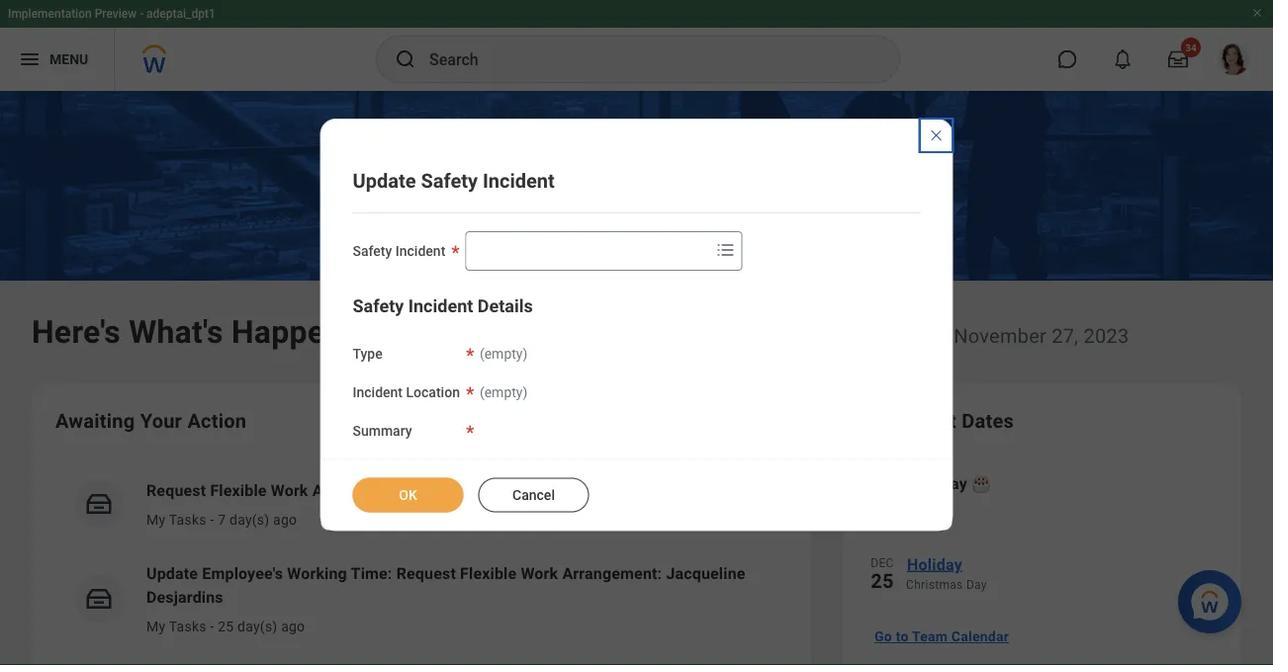 Task type: describe. For each thing, give the bounding box(es) containing it.
implementation preview -   adeptai_dpt1 banner
[[0, 0, 1274, 91]]

update employee's working time: request flexible work arrangement: jacqueline desjardins
[[146, 565, 746, 607]]

safety for safety incident details
[[353, 296, 404, 317]]

tasks for 25
[[169, 619, 207, 635]]

go to team calendar
[[875, 629, 1009, 645]]

here's what's happening main content
[[0, 91, 1274, 666]]

holiday christmas day
[[906, 556, 987, 593]]

- for 7
[[210, 512, 214, 528]]

safety incident
[[353, 243, 446, 260]]

arrangement: inside update employee's working time: request flexible work arrangement: jacqueline desjardins
[[562, 565, 662, 583]]

what's
[[129, 314, 223, 351]]

ok
[[399, 487, 417, 503]]

incident up safety incident field at top
[[483, 169, 555, 192]]

(empty) for type
[[480, 346, 528, 363]]

day
[[967, 579, 987, 593]]

inbox large image
[[1169, 49, 1188, 69]]

my for my tasks - 7 day(s) ago
[[146, 512, 166, 528]]

incident left details
[[408, 296, 473, 317]]

incident up safety incident details button
[[396, 243, 446, 260]]

0 horizontal spatial arrangement:
[[312, 481, 412, 500]]

notifications large image
[[1113, 49, 1133, 69]]

update for update employee's working time: request flexible work arrangement: jacqueline desjardins
[[146, 565, 198, 583]]

list item inside here's what's happening main content
[[55, 653, 788, 666]]

dates
[[962, 410, 1014, 433]]

update for update safety incident
[[353, 169, 416, 192]]

1 horizontal spatial desjardins
[[500, 481, 577, 500]]

important dates element
[[867, 459, 1218, 614]]

ago for my tasks - 7 day(s) ago
[[273, 512, 297, 528]]

safety for safety incident
[[353, 243, 392, 260]]

employee's
[[202, 565, 283, 583]]

inbox image
[[84, 585, 114, 614]]

here's
[[32, 314, 121, 351]]

safety incident details button
[[353, 296, 533, 317]]

close update safety incident image
[[929, 128, 944, 143]]

ago for my tasks - 25 day(s) ago
[[281, 619, 305, 635]]

request inside update employee's working time: request flexible work arrangement: jacqueline desjardins
[[396, 565, 456, 583]]

(empty) for incident location
[[480, 385, 528, 401]]

27,
[[1052, 325, 1079, 348]]

your
[[140, 410, 182, 433]]

work inside update employee's working time: request flexible work arrangement: jacqueline desjardins
[[521, 565, 558, 583]]

go
[[875, 629, 892, 645]]

🎂
[[972, 474, 988, 493]]

beth
[[906, 497, 932, 511]]

my tasks - 25 day(s) ago
[[146, 619, 305, 635]]

dec
[[871, 557, 894, 571]]

- for 25
[[210, 619, 214, 635]]

safety incident details group
[[353, 295, 921, 442]]

day(s) for 25
[[238, 619, 278, 635]]

summary
[[353, 423, 412, 439]]

safety incident details
[[353, 296, 533, 317]]

0 horizontal spatial jacqueline
[[416, 481, 496, 500]]

my tasks - 7 day(s) ago
[[146, 512, 297, 528]]

cancel button
[[478, 478, 589, 513]]

working
[[287, 565, 347, 583]]

holiday
[[907, 556, 963, 574]]

close environment banner image
[[1252, 7, 1264, 19]]

important
[[867, 410, 957, 433]]



Task type: locate. For each thing, give the bounding box(es) containing it.
incident location
[[353, 385, 460, 401]]

jacqueline
[[416, 481, 496, 500], [666, 565, 746, 583]]

2 vertical spatial -
[[210, 619, 214, 635]]

1 tasks from the top
[[169, 512, 207, 528]]

happening
[[231, 314, 388, 351]]

ago down working
[[281, 619, 305, 635]]

25 down employee's
[[218, 619, 234, 635]]

Safety Incident field
[[466, 234, 710, 269]]

monday,
[[874, 325, 949, 348]]

0 vertical spatial jacqueline
[[416, 481, 496, 500]]

flexible inside update employee's working time: request flexible work arrangement: jacqueline desjardins
[[460, 565, 517, 583]]

dec 25
[[871, 557, 894, 593]]

christmas
[[906, 579, 963, 593]]

1 vertical spatial jacqueline
[[666, 565, 746, 583]]

- left '7'
[[210, 512, 214, 528]]

1 horizontal spatial arrangement:
[[562, 565, 662, 583]]

1 vertical spatial my
[[146, 619, 166, 635]]

it's
[[843, 325, 869, 348]]

work up the my tasks - 7 day(s) ago at the bottom of the page
[[271, 481, 308, 500]]

0 vertical spatial work
[[271, 481, 308, 500]]

day(s) down employee's
[[238, 619, 278, 635]]

1 vertical spatial flexible
[[460, 565, 517, 583]]

calendar
[[952, 629, 1009, 645]]

0 horizontal spatial work
[[271, 481, 308, 500]]

0 vertical spatial update
[[353, 169, 416, 192]]

liu
[[935, 497, 952, 511]]

25
[[871, 570, 894, 593], [218, 619, 234, 635]]

1 my from the top
[[146, 512, 166, 528]]

0 horizontal spatial flexible
[[210, 481, 267, 500]]

flexible
[[210, 481, 267, 500], [460, 565, 517, 583]]

safety up 'safety incident details'
[[353, 243, 392, 260]]

1 vertical spatial (empty)
[[480, 385, 528, 401]]

flexible up '7'
[[210, 481, 267, 500]]

0 vertical spatial safety
[[421, 169, 478, 192]]

0 vertical spatial ago
[[273, 512, 297, 528]]

(empty) down details
[[480, 346, 528, 363]]

1 vertical spatial 25
[[218, 619, 234, 635]]

inbox image
[[84, 490, 114, 519]]

request up the my tasks - 7 day(s) ago at the bottom of the page
[[146, 481, 206, 500]]

safety
[[421, 169, 478, 192], [353, 243, 392, 260], [353, 296, 404, 317]]

2023
[[1084, 325, 1129, 348]]

team
[[912, 629, 948, 645]]

important dates
[[867, 410, 1014, 433]]

2 my from the top
[[146, 619, 166, 635]]

(empty) right location
[[480, 385, 528, 401]]

search image
[[394, 47, 418, 71]]

25 left the christmas
[[871, 570, 894, 593]]

1 vertical spatial desjardins
[[146, 588, 223, 607]]

my
[[146, 512, 166, 528], [146, 619, 166, 635]]

details
[[478, 296, 533, 317]]

request right time: on the bottom left of the page
[[396, 565, 456, 583]]

awaiting your action list
[[55, 463, 788, 666]]

0 vertical spatial -
[[140, 7, 144, 21]]

profile logan mcneil element
[[1206, 38, 1262, 81]]

1 vertical spatial update
[[146, 565, 198, 583]]

- right preview
[[140, 7, 144, 21]]

ago up working
[[273, 512, 297, 528]]

safety up safety incident
[[421, 169, 478, 192]]

1 horizontal spatial work
[[521, 565, 558, 583]]

0 horizontal spatial desjardins
[[146, 588, 223, 607]]

0 vertical spatial tasks
[[169, 512, 207, 528]]

0 horizontal spatial update
[[146, 565, 198, 583]]

request
[[146, 481, 206, 500], [396, 565, 456, 583]]

november
[[954, 325, 1047, 348]]

-
[[140, 7, 144, 21], [210, 512, 214, 528], [210, 619, 214, 635]]

0 vertical spatial my
[[146, 512, 166, 528]]

type
[[353, 346, 383, 363]]

prompts image
[[714, 238, 737, 262]]

location
[[406, 385, 460, 401]]

1 horizontal spatial request
[[396, 565, 456, 583]]

update left employee's
[[146, 565, 198, 583]]

day(s) for 7
[[230, 512, 270, 528]]

implementation preview -   adeptai_dpt1
[[8, 7, 216, 21]]

1 vertical spatial arrangement:
[[562, 565, 662, 583]]

0 vertical spatial 25
[[871, 570, 894, 593]]

0 vertical spatial day(s)
[[230, 512, 270, 528]]

update
[[353, 169, 416, 192], [146, 565, 198, 583]]

day(s)
[[230, 512, 270, 528], [238, 619, 278, 635]]

0 horizontal spatial request
[[146, 481, 206, 500]]

1 horizontal spatial flexible
[[460, 565, 517, 583]]

tasks
[[169, 512, 207, 528], [169, 619, 207, 635]]

1 horizontal spatial 25
[[871, 570, 894, 593]]

action
[[187, 410, 247, 433]]

- for adeptai_dpt1
[[140, 7, 144, 21]]

implementation
[[8, 7, 92, 21]]

birthday
[[906, 474, 968, 493]]

awaiting your action
[[55, 410, 247, 433]]

25 inside awaiting your action list
[[218, 619, 234, 635]]

(empty)
[[480, 346, 528, 363], [480, 385, 528, 401]]

25 inside dec 25
[[871, 570, 894, 593]]

my for my tasks - 25 day(s) ago
[[146, 619, 166, 635]]

request flexible work arrangement: jacqueline desjardins
[[146, 481, 577, 500]]

0 horizontal spatial 25
[[218, 619, 234, 635]]

ago
[[273, 512, 297, 528], [281, 619, 305, 635]]

1 vertical spatial ago
[[281, 619, 305, 635]]

list item
[[55, 653, 788, 666]]

update inside dialog
[[353, 169, 416, 192]]

0 vertical spatial (empty)
[[480, 346, 528, 363]]

7
[[218, 512, 226, 528]]

1 vertical spatial safety
[[353, 243, 392, 260]]

2 tasks from the top
[[169, 619, 207, 635]]

update up safety incident
[[353, 169, 416, 192]]

day(s) right '7'
[[230, 512, 270, 528]]

1 vertical spatial request
[[396, 565, 456, 583]]

ok button
[[353, 478, 464, 513]]

time:
[[351, 565, 392, 583]]

holiday button
[[906, 552, 1218, 578]]

incident
[[483, 169, 555, 192], [396, 243, 446, 260], [408, 296, 473, 317], [353, 385, 403, 401]]

update safety incident
[[353, 169, 555, 192]]

work
[[271, 481, 308, 500], [521, 565, 558, 583]]

tasks down employee's
[[169, 619, 207, 635]]

0 vertical spatial request
[[146, 481, 206, 500]]

update safety incident dialog
[[320, 119, 953, 532]]

- down employee's
[[210, 619, 214, 635]]

go to team calendar button
[[867, 617, 1017, 657]]

work down cancel button
[[521, 565, 558, 583]]

awaiting
[[55, 410, 135, 433]]

1 vertical spatial tasks
[[169, 619, 207, 635]]

1 vertical spatial work
[[521, 565, 558, 583]]

jacqueline inside update employee's working time: request flexible work arrangement: jacqueline desjardins
[[666, 565, 746, 583]]

desjardins inside update employee's working time: request flexible work arrangement: jacqueline desjardins
[[146, 588, 223, 607]]

preview
[[95, 7, 137, 21]]

to
[[896, 629, 909, 645]]

desjardins
[[500, 481, 577, 500], [146, 588, 223, 607]]

it's monday, november 27, 2023
[[843, 325, 1129, 348]]

birthday 🎂 beth liu
[[906, 474, 988, 511]]

here's what's happening
[[32, 314, 388, 351]]

safety up type
[[353, 296, 404, 317]]

1 horizontal spatial jacqueline
[[666, 565, 746, 583]]

update inside update employee's working time: request flexible work arrangement: jacqueline desjardins
[[146, 565, 198, 583]]

1 (empty) from the top
[[480, 346, 528, 363]]

adeptai_dpt1
[[147, 7, 216, 21]]

2 vertical spatial safety
[[353, 296, 404, 317]]

incident up summary
[[353, 385, 403, 401]]

1 vertical spatial -
[[210, 512, 214, 528]]

0 vertical spatial flexible
[[210, 481, 267, 500]]

- inside 'implementation preview -   adeptai_dpt1' banner
[[140, 7, 144, 21]]

0 vertical spatial desjardins
[[500, 481, 577, 500]]

1 horizontal spatial update
[[353, 169, 416, 192]]

1 vertical spatial day(s)
[[238, 619, 278, 635]]

flexible down cancel button
[[460, 565, 517, 583]]

arrangement:
[[312, 481, 412, 500], [562, 565, 662, 583]]

2 (empty) from the top
[[480, 385, 528, 401]]

safety inside "group"
[[353, 296, 404, 317]]

tasks left '7'
[[169, 512, 207, 528]]

tasks for 7
[[169, 512, 207, 528]]

0 vertical spatial arrangement:
[[312, 481, 412, 500]]

cancel
[[513, 487, 555, 503]]



Task type: vqa. For each thing, say whether or not it's contained in the screenshot.
second 'My' from the bottom of the Awaiting Your Action list
yes



